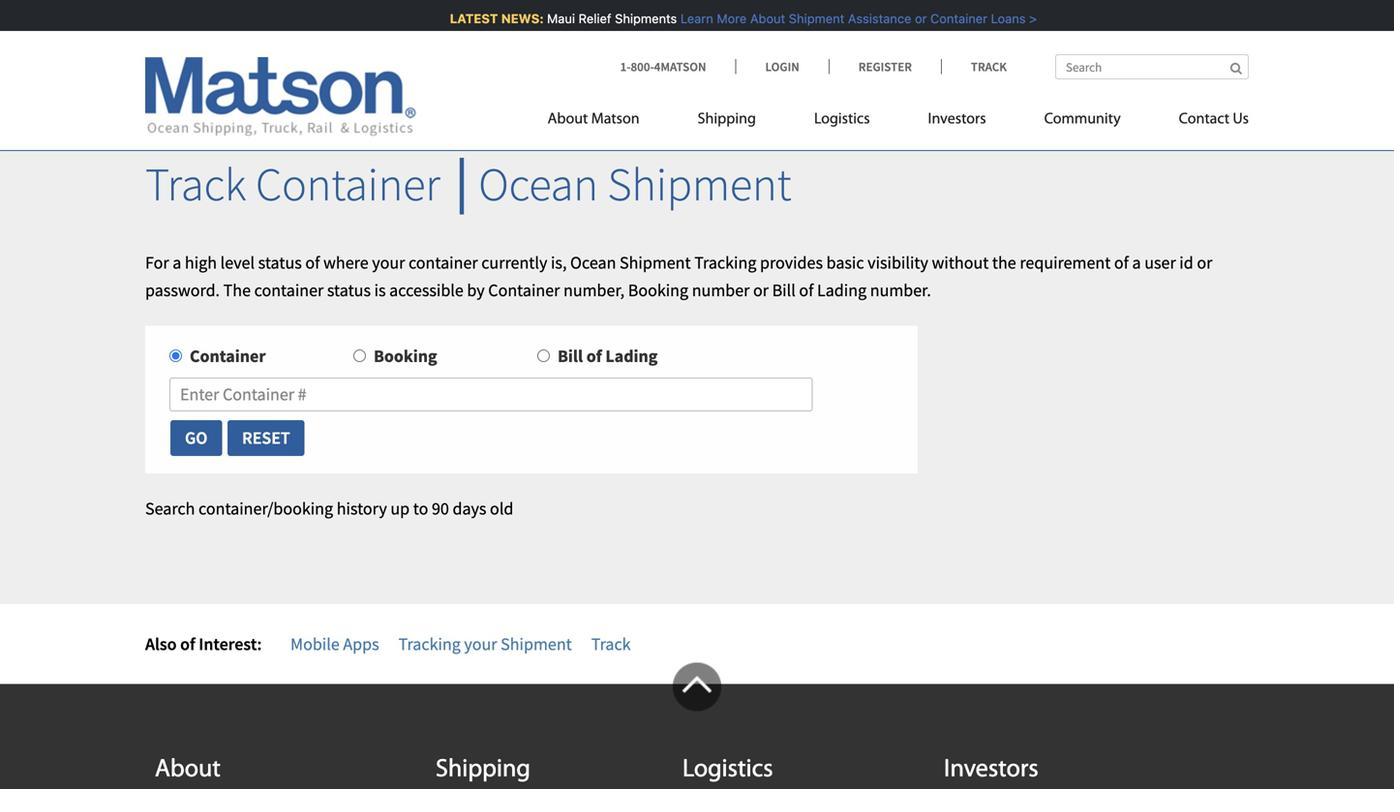 Task type: describe. For each thing, give the bounding box(es) containing it.
user
[[1145, 252, 1176, 273]]

container right container radio
[[190, 345, 266, 367]]

2 horizontal spatial or
[[1197, 252, 1212, 273]]

search image
[[1230, 62, 1242, 75]]

latest news: maui relief shipments learn more about shipment assistance or container loans >
[[447, 11, 1034, 26]]

number
[[692, 279, 750, 301]]

news:
[[498, 11, 541, 26]]

your inside for a high level status of where your container currently is, ocean shipment tracking provides basic visibility without the requirement of a user id or password. the container status is accessible by container number, booking number or bill of lading number.
[[372, 252, 405, 273]]

number.
[[870, 279, 931, 301]]

basic
[[826, 252, 864, 273]]

high
[[185, 252, 217, 273]]

is
[[374, 279, 386, 301]]

latest
[[447, 11, 495, 26]]

up
[[391, 498, 410, 520]]

bill of lading
[[558, 345, 658, 367]]

track container │ocean shipment
[[145, 155, 792, 213]]

about matson
[[548, 112, 640, 127]]

of left user
[[1114, 252, 1129, 273]]

mobile apps link
[[290, 633, 379, 655]]

footer containing about
[[0, 663, 1394, 789]]

0 vertical spatial track link
[[941, 59, 1007, 75]]

community link
[[1015, 102, 1150, 142]]

90
[[432, 498, 449, 520]]

about for about
[[155, 758, 221, 783]]

for
[[145, 252, 169, 273]]

800-
[[631, 59, 654, 75]]

1 vertical spatial lading
[[605, 345, 658, 367]]

investors inside top menu navigation
[[928, 112, 986, 127]]

1-
[[620, 59, 631, 75]]

matson
[[591, 112, 640, 127]]

the
[[223, 279, 251, 301]]

also
[[145, 633, 177, 655]]

track for track container │ocean shipment
[[145, 155, 246, 213]]

of right also
[[180, 633, 195, 655]]

ocean
[[570, 252, 616, 273]]

mobile apps
[[290, 633, 379, 655]]

contact
[[1179, 112, 1230, 127]]

accessible
[[389, 279, 464, 301]]

maui
[[544, 11, 572, 26]]

contact us
[[1179, 112, 1249, 127]]

logistics inside footer
[[683, 758, 773, 783]]

1 a from the left
[[173, 252, 181, 273]]

about matson link
[[548, 102, 669, 142]]

contact us link
[[1150, 102, 1249, 142]]

4matson
[[654, 59, 706, 75]]

interest:
[[199, 633, 262, 655]]

Booking radio
[[353, 349, 366, 362]]

mobile
[[290, 633, 340, 655]]

history
[[337, 498, 387, 520]]

track for the topmost track link
[[971, 59, 1007, 75]]

visibility
[[868, 252, 928, 273]]

search
[[145, 498, 195, 520]]

is,
[[551, 252, 567, 273]]

0 horizontal spatial bill
[[558, 345, 583, 367]]

container left loans
[[927, 11, 984, 26]]

tracking your shipment
[[399, 633, 572, 655]]

of right 'bill of lading' option
[[586, 345, 602, 367]]

learn
[[677, 11, 710, 26]]

2 a from the left
[[1132, 252, 1141, 273]]

also of interest:
[[145, 633, 262, 655]]

1 vertical spatial your
[[464, 633, 497, 655]]

more
[[714, 11, 744, 26]]

login link
[[735, 59, 829, 75]]

requirement
[[1020, 252, 1111, 273]]

0 vertical spatial container
[[409, 252, 478, 273]]

password.
[[145, 279, 220, 301]]

search container/booking history up to 90 days old
[[145, 498, 514, 520]]

login
[[765, 59, 799, 75]]

Search search field
[[1055, 54, 1249, 79]]



Task type: vqa. For each thing, say whether or not it's contained in the screenshot.
the right they
no



Task type: locate. For each thing, give the bounding box(es) containing it.
about inside footer
[[155, 758, 221, 783]]

a right for
[[173, 252, 181, 273]]

community
[[1044, 112, 1121, 127]]

1 horizontal spatial bill
[[772, 279, 796, 301]]

None search field
[[1055, 54, 1249, 79]]

1 vertical spatial booking
[[374, 345, 437, 367]]

1 horizontal spatial status
[[327, 279, 371, 301]]

0 horizontal spatial track link
[[591, 633, 631, 655]]

1 vertical spatial tracking
[[399, 633, 461, 655]]

0 horizontal spatial tracking
[[399, 633, 461, 655]]

container down currently
[[488, 279, 560, 301]]

container up where at the top left
[[256, 155, 440, 213]]

lading
[[817, 279, 867, 301], [605, 345, 658, 367]]

investors link
[[899, 102, 1015, 142]]

1 horizontal spatial about
[[548, 112, 588, 127]]

or
[[912, 11, 924, 26], [1197, 252, 1212, 273], [753, 279, 769, 301]]

0 horizontal spatial lading
[[605, 345, 658, 367]]

learn more about shipment assistance or container loans > link
[[677, 11, 1034, 26]]

about
[[747, 11, 782, 26], [548, 112, 588, 127], [155, 758, 221, 783]]

level
[[220, 252, 255, 273]]

top menu navigation
[[548, 102, 1249, 142]]

2 horizontal spatial about
[[747, 11, 782, 26]]

apps
[[343, 633, 379, 655]]

old
[[490, 498, 514, 520]]

container inside for a high level status of where your container currently is, ocean shipment tracking provides basic visibility without the requirement of a user id or password. the container status is accessible by container number, booking number or bill of lading number.
[[488, 279, 560, 301]]

footer
[[0, 663, 1394, 789]]

by
[[467, 279, 485, 301]]

container right the at top left
[[254, 279, 324, 301]]

1 horizontal spatial your
[[464, 633, 497, 655]]

1-800-4matson link
[[620, 59, 735, 75]]

0 vertical spatial logistics
[[814, 112, 870, 127]]

loans
[[988, 11, 1023, 26]]

logistics
[[814, 112, 870, 127], [683, 758, 773, 783]]

1 vertical spatial shipping
[[436, 758, 531, 783]]

about inside top menu navigation
[[548, 112, 588, 127]]

0 vertical spatial track
[[971, 59, 1007, 75]]

booking inside for a high level status of where your container currently is, ocean shipment tracking provides basic visibility without the requirement of a user id or password. the container status is accessible by container number, booking number or bill of lading number.
[[628, 279, 688, 301]]

1 vertical spatial about
[[548, 112, 588, 127]]

1 vertical spatial bill
[[558, 345, 583, 367]]

0 horizontal spatial about
[[155, 758, 221, 783]]

number,
[[563, 279, 625, 301]]

2 horizontal spatial track
[[971, 59, 1007, 75]]

bill inside for a high level status of where your container currently is, ocean shipment tracking provides basic visibility without the requirement of a user id or password. the container status is accessible by container number, booking number or bill of lading number.
[[772, 279, 796, 301]]

status down where at the top left
[[327, 279, 371, 301]]

container up accessible
[[409, 252, 478, 273]]

tracking your shipment link
[[399, 633, 572, 655]]

shipments
[[612, 11, 674, 26]]

a left user
[[1132, 252, 1141, 273]]

1 vertical spatial investors
[[944, 758, 1039, 783]]

0 horizontal spatial a
[[173, 252, 181, 273]]

or right 'assistance'
[[912, 11, 924, 26]]

tracking inside for a high level status of where your container currently is, ocean shipment tracking provides basic visibility without the requirement of a user id or password. the container status is accessible by container number, booking number or bill of lading number.
[[694, 252, 757, 273]]

the
[[992, 252, 1016, 273]]

status
[[258, 252, 302, 273], [327, 279, 371, 301]]

your
[[372, 252, 405, 273], [464, 633, 497, 655]]

assistance
[[845, 11, 908, 26]]

Bill of Lading radio
[[537, 349, 550, 362]]

register link
[[829, 59, 941, 75]]

1 vertical spatial logistics
[[683, 758, 773, 783]]

0 vertical spatial or
[[912, 11, 924, 26]]

lading inside for a high level status of where your container currently is, ocean shipment tracking provides basic visibility without the requirement of a user id or password. the container status is accessible by container number, booking number or bill of lading number.
[[817, 279, 867, 301]]

0 vertical spatial tracking
[[694, 252, 757, 273]]

where
[[323, 252, 369, 273]]

shipping link
[[669, 102, 785, 142]]

of left where at the top left
[[305, 252, 320, 273]]

shipment
[[786, 11, 841, 26], [608, 155, 792, 213], [620, 252, 691, 273], [501, 633, 572, 655]]

for a high level status of where your container currently is, ocean shipment tracking provides basic visibility without the requirement of a user id or password. the container status is accessible by container number, booking number or bill of lading number.
[[145, 252, 1212, 301]]

0 vertical spatial status
[[258, 252, 302, 273]]

booking right booking radio
[[374, 345, 437, 367]]

investors
[[928, 112, 986, 127], [944, 758, 1039, 783]]

status right level
[[258, 252, 302, 273]]

shipping inside shipping link
[[698, 112, 756, 127]]

0 horizontal spatial or
[[753, 279, 769, 301]]

track
[[971, 59, 1007, 75], [145, 155, 246, 213], [591, 633, 631, 655]]

0 vertical spatial your
[[372, 252, 405, 273]]

shipping
[[698, 112, 756, 127], [436, 758, 531, 783]]

0 vertical spatial investors
[[928, 112, 986, 127]]

shipment inside for a high level status of where your container currently is, ocean shipment tracking provides basic visibility without the requirement of a user id or password. the container status is accessible by container number, booking number or bill of lading number.
[[620, 252, 691, 273]]

investors inside footer
[[944, 758, 1039, 783]]

or right number
[[753, 279, 769, 301]]

Container radio
[[169, 349, 182, 362]]

bill down provides
[[772, 279, 796, 301]]

lading down number,
[[605, 345, 658, 367]]

1 vertical spatial or
[[1197, 252, 1212, 273]]

lading down 'basic'
[[817, 279, 867, 301]]

│ocean
[[450, 155, 598, 213]]

provides
[[760, 252, 823, 273]]

0 horizontal spatial logistics
[[683, 758, 773, 783]]

None button
[[169, 419, 223, 457], [227, 419, 306, 457], [169, 419, 223, 457], [227, 419, 306, 457]]

days
[[453, 498, 486, 520]]

currently
[[481, 252, 547, 273]]

register
[[859, 59, 912, 75]]

logistics down register link
[[814, 112, 870, 127]]

booking left number
[[628, 279, 688, 301]]

backtop image
[[673, 663, 721, 711]]

2 vertical spatial track
[[591, 633, 631, 655]]

about for about matson
[[548, 112, 588, 127]]

0 horizontal spatial your
[[372, 252, 405, 273]]

tracking up number
[[694, 252, 757, 273]]

without
[[932, 252, 989, 273]]

tracking
[[694, 252, 757, 273], [399, 633, 461, 655]]

id
[[1180, 252, 1193, 273]]

booking
[[628, 279, 688, 301], [374, 345, 437, 367]]

1 horizontal spatial lading
[[817, 279, 867, 301]]

of
[[305, 252, 320, 273], [1114, 252, 1129, 273], [799, 279, 814, 301], [586, 345, 602, 367], [180, 633, 195, 655]]

0 vertical spatial shipping
[[698, 112, 756, 127]]

2 vertical spatial about
[[155, 758, 221, 783]]

logistics link
[[785, 102, 899, 142]]

0 horizontal spatial booking
[[374, 345, 437, 367]]

0 horizontal spatial status
[[258, 252, 302, 273]]

1 horizontal spatial shipping
[[698, 112, 756, 127]]

us
[[1233, 112, 1249, 127]]

0 horizontal spatial track
[[145, 155, 246, 213]]

Enter Container # text field
[[169, 378, 813, 411]]

1 horizontal spatial a
[[1132, 252, 1141, 273]]

logistics inside top menu navigation
[[814, 112, 870, 127]]

1 horizontal spatial track
[[591, 633, 631, 655]]

1 vertical spatial track link
[[591, 633, 631, 655]]

bill
[[772, 279, 796, 301], [558, 345, 583, 367]]

blue matson logo with ocean, shipping, truck, rail and logistics written beneath it. image
[[145, 57, 416, 137]]

track for the leftmost track link
[[591, 633, 631, 655]]

>
[[1026, 11, 1034, 26]]

a
[[173, 252, 181, 273], [1132, 252, 1141, 273]]

0 horizontal spatial shipping
[[436, 758, 531, 783]]

0 vertical spatial booking
[[628, 279, 688, 301]]

container
[[927, 11, 984, 26], [256, 155, 440, 213], [488, 279, 560, 301], [190, 345, 266, 367]]

0 vertical spatial about
[[747, 11, 782, 26]]

1 horizontal spatial tracking
[[694, 252, 757, 273]]

1-800-4matson
[[620, 59, 706, 75]]

1 vertical spatial track
[[145, 155, 246, 213]]

logistics down backtop image
[[683, 758, 773, 783]]

0 vertical spatial lading
[[817, 279, 867, 301]]

bill right 'bill of lading' option
[[558, 345, 583, 367]]

or right the id
[[1197, 252, 1212, 273]]

1 horizontal spatial logistics
[[814, 112, 870, 127]]

0 horizontal spatial container
[[254, 279, 324, 301]]

1 vertical spatial container
[[254, 279, 324, 301]]

1 horizontal spatial container
[[409, 252, 478, 273]]

track link
[[941, 59, 1007, 75], [591, 633, 631, 655]]

2 vertical spatial or
[[753, 279, 769, 301]]

1 horizontal spatial booking
[[628, 279, 688, 301]]

1 horizontal spatial track link
[[941, 59, 1007, 75]]

1 horizontal spatial or
[[912, 11, 924, 26]]

to
[[413, 498, 428, 520]]

relief
[[576, 11, 608, 26]]

0 vertical spatial bill
[[772, 279, 796, 301]]

tracking right apps
[[399, 633, 461, 655]]

of down provides
[[799, 279, 814, 301]]

1 vertical spatial status
[[327, 279, 371, 301]]

container
[[409, 252, 478, 273], [254, 279, 324, 301]]

container/booking
[[198, 498, 333, 520]]



